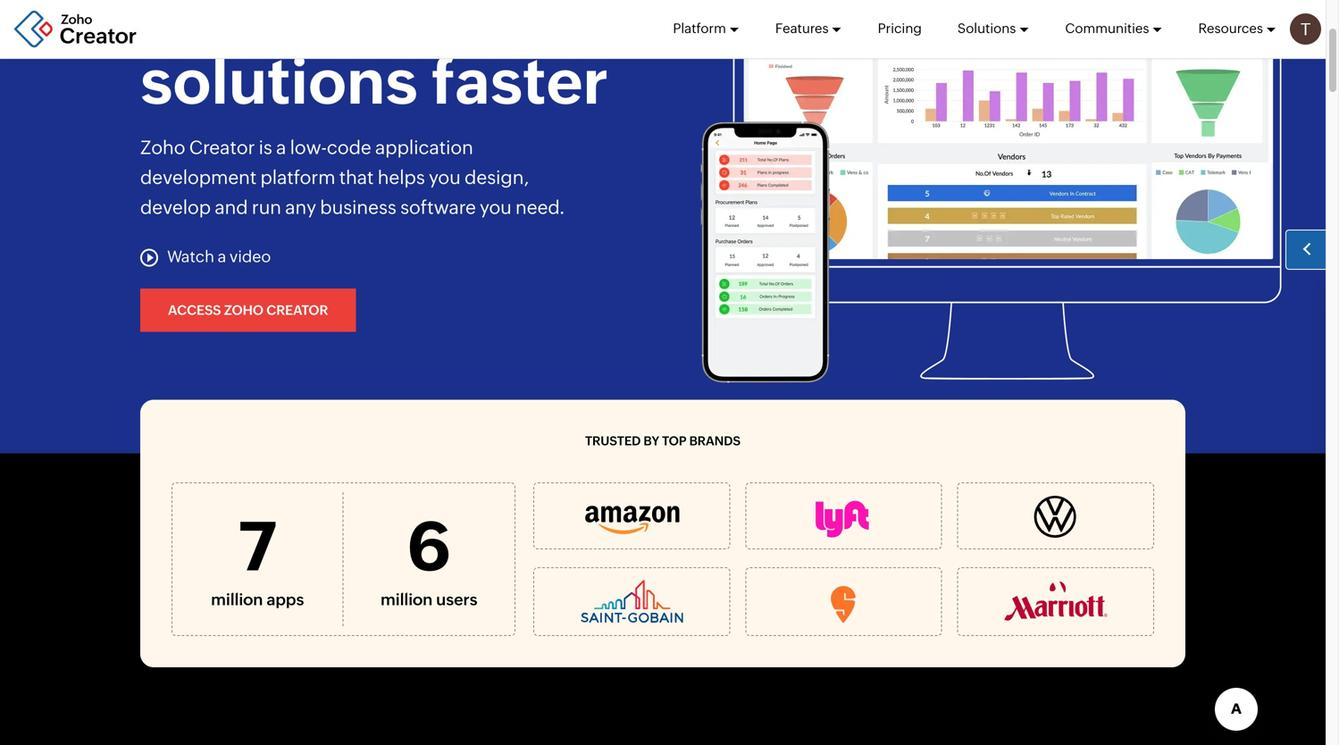 Task type: vqa. For each thing, say whether or not it's contained in the screenshot.
Automation inside SALES FORCE AUTOMATION AUTOMATE ROUTINE SALES, MARKETING, AND SUPPORT FUNCTIONS THAT TAKE UP VALUABLE WORK TIME, GIVING YOU MORE TIME TO CONCENTRATE ON YOUR CUSTOMERS. CREATE OPTIMIZED WORKFLOWS THAT HELP YOU REDUCE MANUAL DATA ENTRY, ELIMINATE REDUNDANCIES, AND SPEED UP YOUR OVERALL PROCESS.
no



Task type: describe. For each thing, give the bounding box(es) containing it.
trusted
[[585, 434, 641, 448]]

that
[[339, 167, 374, 188]]

zoho inside zoho creator is a low-code application development platform that helps you design, develop and run any business software you need.
[[140, 137, 185, 158]]

creator
[[267, 302, 328, 318]]

need.
[[516, 197, 566, 218]]

powerful
[[310, 0, 582, 42]]

1 vertical spatial you
[[480, 197, 512, 218]]

design,
[[465, 167, 529, 188]]

faster
[[432, 46, 609, 118]]

access zoho creator
[[168, 302, 328, 318]]

any
[[285, 197, 316, 218]]

watch
[[167, 247, 214, 266]]

7
[[238, 508, 277, 585]]

solutions
[[140, 46, 418, 118]]

creator
[[189, 137, 255, 158]]

development
[[140, 167, 257, 188]]

by
[[644, 434, 660, 448]]

trusted by top brands
[[585, 434, 741, 448]]

features
[[776, 21, 829, 36]]

6
[[407, 508, 452, 585]]

helps
[[378, 167, 425, 188]]

solutions
[[958, 21, 1017, 36]]

application
[[375, 137, 474, 158]]

and
[[215, 197, 248, 218]]

terry turtle image
[[1291, 13, 1322, 45]]

build powerful solutions faster
[[140, 0, 609, 118]]

platform
[[261, 167, 336, 188]]



Task type: locate. For each thing, give the bounding box(es) containing it.
you down design,
[[480, 197, 512, 218]]

zoho creator logo image
[[13, 9, 138, 49]]

2 million from the left
[[381, 591, 433, 609]]

access
[[168, 302, 221, 318]]

brands
[[690, 434, 741, 448]]

million for 7
[[211, 591, 263, 609]]

1 horizontal spatial you
[[480, 197, 512, 218]]

software
[[401, 197, 476, 218]]

is
[[259, 137, 272, 158]]

a left video
[[218, 247, 226, 266]]

million left users
[[381, 591, 433, 609]]

1 vertical spatial zoho
[[224, 302, 264, 318]]

0 vertical spatial you
[[429, 167, 461, 188]]

video
[[230, 247, 271, 266]]

build
[[140, 0, 296, 42]]

zoho up development
[[140, 137, 185, 158]]

users
[[436, 591, 478, 609]]

million for 6
[[381, 591, 433, 609]]

million inside 6 million users
[[381, 591, 433, 609]]

apps
[[267, 591, 304, 609]]

0 vertical spatial a
[[276, 137, 286, 158]]

platform
[[673, 21, 727, 36]]

1 vertical spatial a
[[218, 247, 226, 266]]

million
[[211, 591, 263, 609], [381, 591, 433, 609]]

million left apps
[[211, 591, 263, 609]]

7 million apps
[[211, 508, 304, 609]]

a
[[276, 137, 286, 158], [218, 247, 226, 266]]

business
[[320, 197, 397, 218]]

0 vertical spatial zoho
[[140, 137, 185, 158]]

0 horizontal spatial zoho
[[140, 137, 185, 158]]

6 million users
[[381, 508, 478, 609]]

1 horizontal spatial million
[[381, 591, 433, 609]]

million inside 7 million apps
[[211, 591, 263, 609]]

communities
[[1066, 21, 1150, 36]]

0 horizontal spatial you
[[429, 167, 461, 188]]

access zoho creator link
[[140, 289, 356, 332]]

resources
[[1199, 21, 1264, 36]]

pricing
[[878, 21, 922, 36]]

run
[[252, 197, 282, 218]]

you up software
[[429, 167, 461, 188]]

low-
[[290, 137, 327, 158]]

code
[[327, 137, 372, 158]]

0 horizontal spatial million
[[211, 591, 263, 609]]

zoho
[[140, 137, 185, 158], [224, 302, 264, 318]]

you
[[429, 167, 461, 188], [480, 197, 512, 218]]

0 horizontal spatial a
[[218, 247, 226, 266]]

zoho right access
[[224, 302, 264, 318]]

develop
[[140, 197, 211, 218]]

a inside zoho creator is a low-code application development platform that helps you design, develop and run any business software you need.
[[276, 137, 286, 158]]

1 million from the left
[[211, 591, 263, 609]]

build powerful solutions faster image
[[701, 0, 1282, 383]]

top
[[662, 434, 687, 448]]

watch a video
[[167, 247, 271, 266]]

pricing link
[[878, 0, 922, 57]]

1 horizontal spatial zoho
[[224, 302, 264, 318]]

zoho creator is a low-code application development platform that helps you design, develop and run any business software you need.
[[140, 137, 566, 218]]

1 horizontal spatial a
[[276, 137, 286, 158]]

a right is
[[276, 137, 286, 158]]



